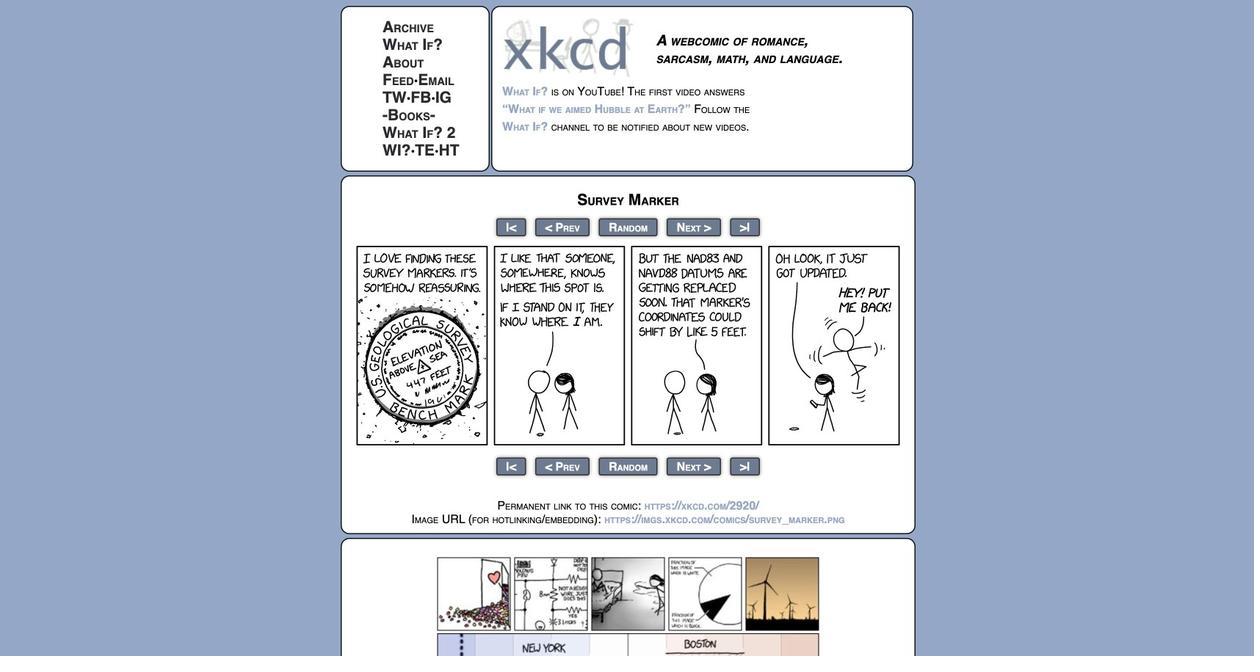 Task type: locate. For each thing, give the bounding box(es) containing it.
xkcd.com logo image
[[503, 17, 638, 78]]

survey marker image
[[357, 246, 900, 446]]

earth temperature timeline image
[[438, 634, 820, 657]]

selected comics image
[[438, 558, 820, 632]]



Task type: vqa. For each thing, say whether or not it's contained in the screenshot.
earth temperature timeline IMAGE
yes



